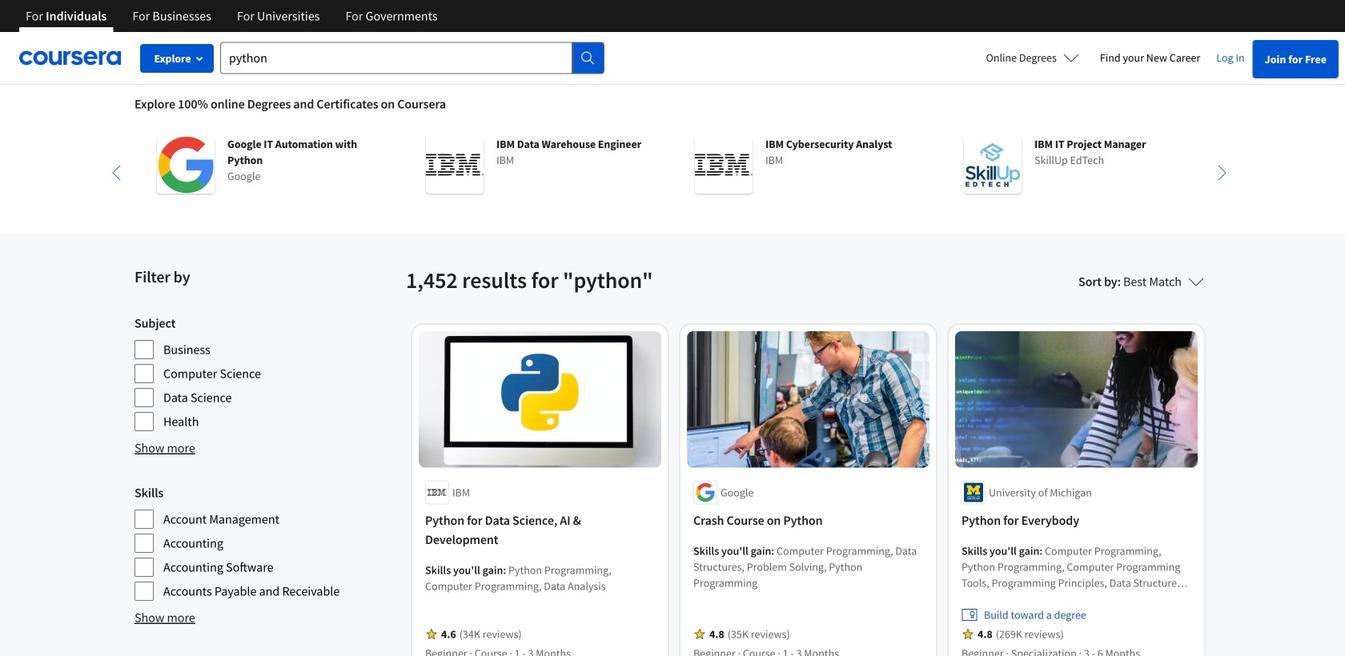 Task type: describe. For each thing, give the bounding box(es) containing it.
1 group from the top
[[135, 314, 396, 433]]

1 ibm image from the left
[[426, 136, 484, 194]]

2 group from the top
[[135, 484, 396, 602]]

google image
[[157, 136, 215, 194]]

skillup edtech image
[[964, 136, 1022, 194]]

banner navigation
[[13, 0, 451, 32]]



Task type: locate. For each thing, give the bounding box(es) containing it.
0 vertical spatial group
[[135, 314, 396, 433]]

ibm image
[[426, 136, 484, 194], [695, 136, 753, 194]]

2 ibm image from the left
[[695, 136, 753, 194]]

0 horizontal spatial ibm image
[[426, 136, 484, 194]]

coursera image
[[19, 45, 121, 71]]

1 horizontal spatial ibm image
[[695, 136, 753, 194]]

1 vertical spatial group
[[135, 484, 396, 602]]

None search field
[[220, 42, 605, 74]]

What do you want to learn? text field
[[220, 42, 573, 74]]

group
[[135, 314, 396, 433], [135, 484, 396, 602]]



Task type: vqa. For each thing, say whether or not it's contained in the screenshot.
work
no



